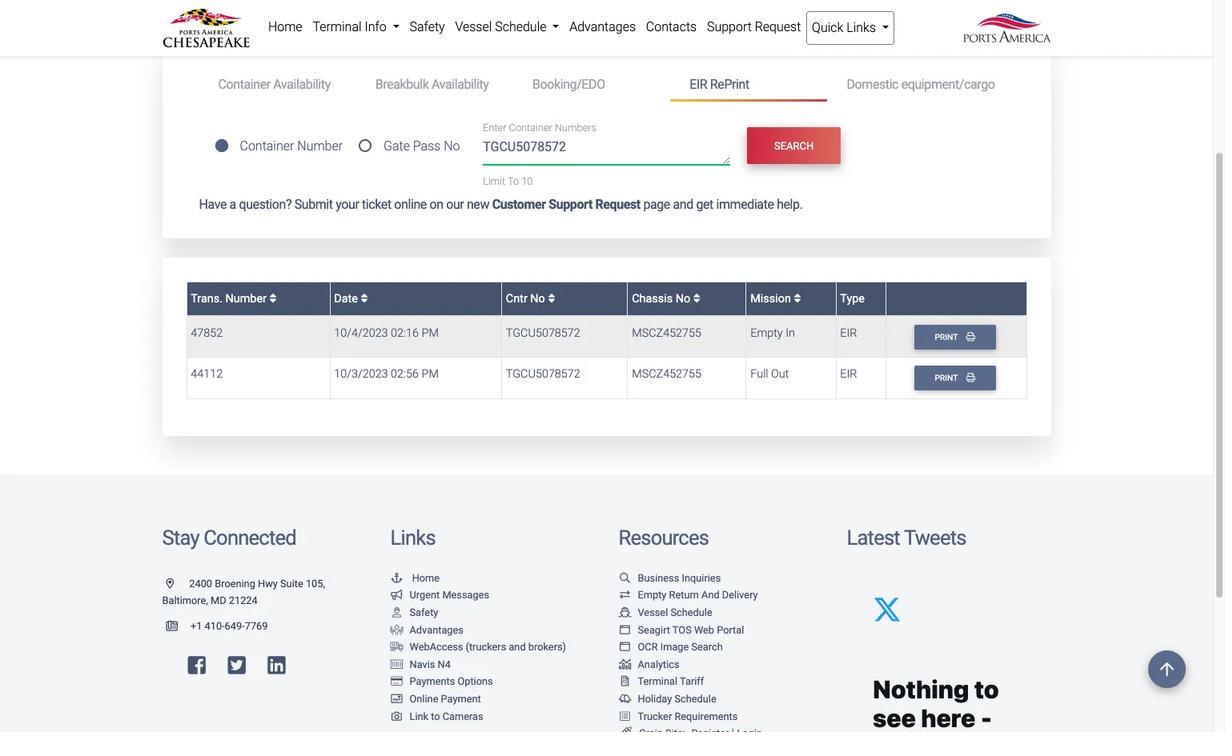 Task type: vqa. For each thing, say whether or not it's contained in the screenshot.
sort icon inside Trans. Number "LINK"
yes



Task type: describe. For each thing, give the bounding box(es) containing it.
online payment
[[410, 693, 481, 705]]

date
[[334, 292, 361, 306]]

number for trans. number
[[225, 292, 267, 306]]

trans.
[[191, 292, 223, 306]]

bullhorn image
[[390, 591, 403, 601]]

sort image for date
[[361, 293, 368, 304]]

search button
[[747, 127, 841, 165]]

file invoice image
[[619, 678, 631, 688]]

n4
[[438, 659, 451, 671]]

go to top image
[[1148, 651, 1186, 689]]

eir inside eir reprint link
[[690, 77, 707, 92]]

02:56
[[391, 368, 419, 381]]

tariff
[[680, 676, 704, 688]]

stay
[[162, 526, 199, 550]]

suite
[[280, 578, 303, 590]]

eir for empty in
[[840, 326, 857, 340]]

date link
[[334, 292, 368, 306]]

support request
[[707, 19, 801, 34]]

tweets
[[904, 526, 966, 550]]

credit card front image
[[390, 695, 403, 705]]

search image
[[619, 574, 631, 584]]

eir reprint link
[[670, 70, 827, 102]]

booking/edo
[[532, 77, 605, 92]]

2400 broening hwy suite 105, baltimore, md 21224 link
[[162, 578, 325, 607]]

ship image
[[619, 608, 631, 619]]

ocr image search
[[638, 641, 723, 653]]

21224
[[229, 595, 258, 607]]

print image
[[966, 373, 975, 382]]

domestic equipment/cargo link
[[827, 70, 1014, 99]]

terminal tariff link
[[619, 676, 704, 688]]

1 vertical spatial advantages link
[[390, 624, 464, 636]]

chassis no link
[[632, 292, 700, 306]]

1 horizontal spatial and
[[673, 197, 693, 212]]

enter
[[483, 122, 506, 134]]

cntr no link
[[506, 292, 555, 306]]

trans. number link
[[191, 292, 277, 306]]

+1 410-649-7769
[[190, 620, 268, 632]]

browser image
[[619, 643, 631, 653]]

online
[[410, 693, 438, 705]]

mission link
[[750, 292, 801, 306]]

1 horizontal spatial advantages
[[569, 19, 636, 34]]

seagirt tos web portal
[[638, 624, 744, 636]]

seagirt
[[638, 624, 670, 636]]

bells image
[[619, 695, 631, 705]]

contacts
[[646, 19, 697, 34]]

requirements
[[674, 711, 738, 723]]

hand receiving image
[[390, 626, 403, 636]]

Enter Container Numbers text field
[[483, 138, 730, 165]]

eir reprint
[[690, 77, 749, 92]]

0 horizontal spatial support
[[549, 197, 592, 212]]

0 horizontal spatial home
[[268, 19, 302, 34]]

mission
[[750, 292, 794, 306]]

domestic equipment/cargo
[[847, 77, 995, 92]]

baltimore,
[[162, 595, 208, 607]]

1 horizontal spatial home
[[412, 572, 440, 584]]

1 horizontal spatial advantages link
[[564, 11, 641, 43]]

booking/edo link
[[513, 70, 670, 99]]

home link for urgent messages link
[[390, 572, 440, 584]]

1 horizontal spatial vessel schedule link
[[619, 607, 712, 619]]

print for in
[[935, 332, 960, 342]]

seagirt tos web portal link
[[619, 624, 744, 636]]

quick links
[[812, 20, 879, 35]]

payment
[[441, 693, 481, 705]]

cntr no
[[506, 292, 548, 306]]

list alt image
[[619, 712, 631, 723]]

stay connected
[[162, 526, 296, 550]]

sort image for cntr no
[[548, 293, 555, 304]]

exchange image
[[619, 591, 631, 601]]

breakbulk
[[375, 77, 429, 92]]

gate
[[384, 139, 410, 154]]

full out
[[750, 368, 789, 381]]

7769
[[245, 620, 268, 632]]

business inquiries
[[638, 572, 721, 584]]

10/4/2023 02:16 pm
[[334, 326, 439, 340]]

2 safety from the top
[[410, 607, 438, 619]]

inquiries
[[682, 572, 721, 584]]

safety link for terminal info "link"
[[404, 11, 450, 43]]

eir for full out
[[840, 368, 857, 381]]

latest tweets
[[847, 526, 966, 550]]

out
[[771, 368, 789, 381]]

10/3/2023 02:56 pm
[[334, 368, 439, 381]]

contacts link
[[641, 11, 702, 43]]

container for container number
[[240, 139, 294, 154]]

availability for container availability
[[273, 77, 331, 92]]

terminal info
[[313, 19, 390, 34]]

full
[[750, 368, 768, 381]]

twitter square image
[[228, 655, 246, 676]]

urgent
[[410, 590, 440, 602]]

a
[[229, 197, 236, 212]]

breakbulk availability
[[375, 77, 489, 92]]

cntr
[[506, 292, 527, 306]]

request inside "link"
[[755, 19, 801, 34]]

holiday
[[638, 693, 672, 705]]

ocr
[[638, 641, 658, 653]]

gate pass no
[[384, 139, 460, 154]]

breakbulk availability link
[[356, 70, 513, 99]]

2400 broening hwy suite 105, baltimore, md 21224
[[162, 578, 325, 607]]

terminal for terminal info
[[313, 19, 362, 34]]

credit card image
[[390, 678, 403, 688]]

02:16
[[391, 326, 419, 340]]

0 vertical spatial schedule
[[495, 19, 546, 34]]

and
[[701, 590, 720, 602]]

brokers)
[[528, 641, 566, 653]]

info
[[365, 19, 387, 34]]

pass
[[413, 139, 441, 154]]

your
[[336, 197, 359, 212]]

limit
[[483, 175, 505, 187]]

navis
[[410, 659, 435, 671]]

0 horizontal spatial no
[[444, 139, 460, 154]]

linkedin image
[[268, 655, 286, 676]]

(truckers
[[466, 641, 506, 653]]



Task type: locate. For each thing, give the bounding box(es) containing it.
support right customer
[[549, 197, 592, 212]]

2 mscz452755 from the top
[[632, 368, 701, 381]]

link to cameras
[[410, 711, 483, 723]]

0 vertical spatial advantages
[[569, 19, 636, 34]]

print link down print icon
[[914, 366, 996, 391]]

1 vertical spatial eir
[[840, 326, 857, 340]]

105,
[[306, 578, 325, 590]]

user hard hat image
[[390, 608, 403, 619]]

submit
[[294, 197, 333, 212]]

1 horizontal spatial sort image
[[693, 293, 700, 304]]

no
[[444, 139, 460, 154], [530, 292, 545, 306], [676, 292, 690, 306]]

0 vertical spatial tgcu5078572
[[506, 326, 580, 340]]

no for chassis no
[[676, 292, 690, 306]]

0 horizontal spatial and
[[509, 641, 526, 653]]

empty left in
[[750, 326, 783, 340]]

1 vertical spatial vessel schedule
[[638, 607, 712, 619]]

410-
[[205, 620, 225, 632]]

0 vertical spatial vessel
[[455, 19, 492, 34]]

container
[[218, 77, 270, 92], [509, 122, 552, 134], [240, 139, 294, 154]]

sort image for mission
[[794, 293, 801, 304]]

1 availability from the left
[[273, 77, 331, 92]]

tos
[[672, 624, 692, 636]]

empty return and delivery
[[638, 590, 758, 602]]

1 horizontal spatial availability
[[432, 77, 489, 92]]

return
[[669, 590, 699, 602]]

request left page
[[595, 197, 640, 212]]

1 pm from the top
[[422, 326, 439, 340]]

numbers
[[555, 122, 596, 134]]

print link for empty in
[[914, 325, 996, 350]]

sort image inside mission link
[[794, 293, 801, 304]]

phone office image
[[166, 622, 190, 632]]

1 horizontal spatial sort image
[[361, 293, 368, 304]]

container availability
[[218, 77, 331, 92]]

0 vertical spatial eir
[[690, 77, 707, 92]]

terminal inside "link"
[[313, 19, 362, 34]]

0 vertical spatial request
[[755, 19, 801, 34]]

1 horizontal spatial support
[[707, 19, 752, 34]]

0 vertical spatial vessel schedule
[[455, 19, 550, 34]]

schedule up booking/edo
[[495, 19, 546, 34]]

safety link for urgent messages link
[[390, 607, 438, 619]]

and left get
[[673, 197, 693, 212]]

schedule for bells image
[[675, 693, 716, 705]]

container up "container number"
[[218, 77, 270, 92]]

chassis
[[632, 292, 673, 306]]

2 print from the top
[[935, 373, 960, 384]]

sort image right chassis
[[693, 293, 700, 304]]

empty down business
[[638, 590, 666, 602]]

home link up container availability link
[[263, 11, 307, 43]]

sort image up in
[[794, 293, 801, 304]]

container availability link
[[199, 70, 356, 99]]

number for container number
[[297, 139, 343, 154]]

online
[[394, 197, 427, 212]]

1 horizontal spatial vessel schedule
[[638, 607, 712, 619]]

search inside "button"
[[774, 140, 814, 152]]

holiday schedule
[[638, 693, 716, 705]]

0 horizontal spatial sort image
[[548, 293, 555, 304]]

1 vertical spatial schedule
[[670, 607, 712, 619]]

trucker requirements link
[[619, 711, 738, 723]]

tgcu5078572
[[506, 326, 580, 340], [506, 368, 580, 381]]

2 sort image from the left
[[361, 293, 368, 304]]

home link for terminal info "link"
[[263, 11, 307, 43]]

safety link right info
[[404, 11, 450, 43]]

1 vertical spatial safety link
[[390, 607, 438, 619]]

request
[[755, 19, 801, 34], [595, 197, 640, 212]]

1 vertical spatial empty
[[638, 590, 666, 602]]

immediate
[[716, 197, 774, 212]]

mscz452755 for full
[[632, 368, 701, 381]]

0 vertical spatial mscz452755
[[632, 326, 701, 340]]

advantages link up booking/edo link in the top of the page
[[564, 11, 641, 43]]

container inside container availability link
[[218, 77, 270, 92]]

1 vertical spatial pm
[[422, 368, 439, 381]]

eir right out
[[840, 368, 857, 381]]

web
[[694, 624, 714, 636]]

empty
[[750, 326, 783, 340], [638, 590, 666, 602]]

home up urgent
[[412, 572, 440, 584]]

+1 410-649-7769 link
[[162, 620, 268, 632]]

no right chassis
[[676, 292, 690, 306]]

options
[[458, 676, 493, 688]]

1 vertical spatial vessel schedule link
[[619, 607, 712, 619]]

1 horizontal spatial links
[[847, 20, 876, 35]]

no right cntr
[[530, 292, 545, 306]]

0 vertical spatial home link
[[263, 11, 307, 43]]

1 horizontal spatial empty
[[750, 326, 783, 340]]

ticket
[[362, 197, 391, 212]]

availability up enter
[[432, 77, 489, 92]]

wheat image
[[619, 728, 633, 733]]

container for container availability
[[218, 77, 270, 92]]

no right pass
[[444, 139, 460, 154]]

anchor image
[[390, 574, 403, 584]]

request left quick
[[755, 19, 801, 34]]

home link up urgent
[[390, 572, 440, 584]]

0 horizontal spatial number
[[225, 292, 267, 306]]

0 vertical spatial support
[[707, 19, 752, 34]]

1 sort image from the left
[[269, 293, 277, 304]]

1 horizontal spatial number
[[297, 139, 343, 154]]

sort image right trans.
[[269, 293, 277, 304]]

vessel schedule inside 'link'
[[455, 19, 550, 34]]

1 vertical spatial request
[[595, 197, 640, 212]]

sort image
[[548, 293, 555, 304], [693, 293, 700, 304]]

support inside "link"
[[707, 19, 752, 34]]

1 horizontal spatial terminal
[[638, 676, 677, 688]]

vessel up breakbulk availability link on the left top of page
[[455, 19, 492, 34]]

1 print from the top
[[935, 332, 960, 342]]

no for cntr no
[[530, 292, 545, 306]]

1 vertical spatial advantages
[[410, 624, 464, 636]]

0 horizontal spatial advantages
[[410, 624, 464, 636]]

camera image
[[390, 712, 403, 723]]

0 horizontal spatial terminal
[[313, 19, 362, 34]]

1 tgcu5078572 from the top
[[506, 326, 580, 340]]

+1
[[190, 620, 202, 632]]

0 vertical spatial container
[[218, 77, 270, 92]]

0 horizontal spatial search
[[691, 641, 723, 653]]

broening
[[215, 578, 255, 590]]

question?
[[239, 197, 292, 212]]

eir
[[690, 77, 707, 92], [840, 326, 857, 340], [840, 368, 857, 381]]

1 vertical spatial and
[[509, 641, 526, 653]]

search
[[774, 140, 814, 152], [691, 641, 723, 653]]

link to cameras link
[[390, 711, 483, 723]]

1 vertical spatial support
[[549, 197, 592, 212]]

0 vertical spatial empty
[[750, 326, 783, 340]]

terminal for terminal tariff
[[638, 676, 677, 688]]

portal
[[717, 624, 744, 636]]

get
[[696, 197, 713, 212]]

print for out
[[935, 373, 960, 384]]

home up container availability link
[[268, 19, 302, 34]]

0 horizontal spatial home link
[[263, 11, 307, 43]]

2 vertical spatial container
[[240, 139, 294, 154]]

0 vertical spatial home
[[268, 19, 302, 34]]

pm for 10/4/2023 02:16 pm
[[422, 326, 439, 340]]

advantages up booking/edo link in the top of the page
[[569, 19, 636, 34]]

2 horizontal spatial no
[[676, 292, 690, 306]]

2 sort image from the left
[[693, 293, 700, 304]]

terminal tariff
[[638, 676, 704, 688]]

sort image right cntr
[[548, 293, 555, 304]]

1 vertical spatial mscz452755
[[632, 368, 701, 381]]

vessel up seagirt
[[638, 607, 668, 619]]

0 vertical spatial print link
[[914, 325, 996, 350]]

0 horizontal spatial vessel
[[455, 19, 492, 34]]

0 horizontal spatial advantages link
[[390, 624, 464, 636]]

urgent messages
[[410, 590, 489, 602]]

tgcu5078572 for 10/4/2023 02:16 pm
[[506, 326, 580, 340]]

have a question? submit your ticket online on our new customer support request page and get immediate help.
[[199, 197, 803, 212]]

page
[[643, 197, 670, 212]]

links right quick
[[847, 20, 876, 35]]

0 vertical spatial safety link
[[404, 11, 450, 43]]

1 horizontal spatial request
[[755, 19, 801, 34]]

1 vertical spatial number
[[225, 292, 267, 306]]

print image
[[966, 332, 975, 341]]

facebook square image
[[188, 655, 206, 676]]

home link
[[263, 11, 307, 43], [390, 572, 440, 584]]

0 vertical spatial search
[[774, 140, 814, 152]]

schedule down tariff
[[675, 693, 716, 705]]

3 sort image from the left
[[794, 293, 801, 304]]

1 sort image from the left
[[548, 293, 555, 304]]

1 horizontal spatial no
[[530, 292, 545, 306]]

online payment link
[[390, 693, 481, 705]]

1 horizontal spatial home link
[[390, 572, 440, 584]]

cameras
[[443, 711, 483, 723]]

2 print link from the top
[[914, 366, 996, 391]]

domestic
[[847, 77, 898, 92]]

0 horizontal spatial sort image
[[269, 293, 277, 304]]

links up anchor icon
[[390, 526, 435, 550]]

payments options link
[[390, 676, 493, 688]]

2400
[[189, 578, 212, 590]]

0 vertical spatial safety
[[410, 19, 445, 34]]

sort image inside cntr no link
[[548, 293, 555, 304]]

print link up print image
[[914, 325, 996, 350]]

mscz452755
[[632, 326, 701, 340], [632, 368, 701, 381]]

0 vertical spatial number
[[297, 139, 343, 154]]

webaccess (truckers and brokers)
[[410, 641, 566, 653]]

home
[[268, 19, 302, 34], [412, 572, 440, 584]]

0 horizontal spatial links
[[390, 526, 435, 550]]

vessel schedule link
[[450, 11, 564, 43], [619, 607, 712, 619]]

1 mscz452755 from the top
[[632, 326, 701, 340]]

1 vertical spatial safety
[[410, 607, 438, 619]]

and left brokers)
[[509, 641, 526, 653]]

1 vertical spatial vessel
[[638, 607, 668, 619]]

browser image
[[619, 626, 631, 636]]

0 horizontal spatial vessel schedule link
[[450, 11, 564, 43]]

image
[[660, 641, 689, 653]]

2 horizontal spatial sort image
[[794, 293, 801, 304]]

pm right 02:56
[[422, 368, 439, 381]]

1 vertical spatial home
[[412, 572, 440, 584]]

0 horizontal spatial empty
[[638, 590, 666, 602]]

1 horizontal spatial vessel
[[638, 607, 668, 619]]

ocr image search link
[[619, 641, 723, 653]]

mscz452755 for empty
[[632, 326, 701, 340]]

print left print image
[[935, 373, 960, 384]]

holiday schedule link
[[619, 693, 716, 705]]

support up reprint
[[707, 19, 752, 34]]

trans. number
[[191, 292, 269, 306]]

0 horizontal spatial request
[[595, 197, 640, 212]]

safety down urgent
[[410, 607, 438, 619]]

47852
[[191, 326, 223, 340]]

map marker alt image
[[166, 579, 187, 590]]

sort image up 10/4/2023 in the top of the page
[[361, 293, 368, 304]]

sort image for chassis no
[[693, 293, 700, 304]]

messages
[[442, 590, 489, 602]]

1 vertical spatial terminal
[[638, 676, 677, 688]]

sort image inside trans. number "link"
[[269, 293, 277, 304]]

type
[[840, 292, 865, 306]]

analytics image
[[619, 660, 631, 671]]

equipment/cargo
[[901, 77, 995, 92]]

customer support request link
[[492, 197, 640, 212]]

1 vertical spatial tgcu5078572
[[506, 368, 580, 381]]

empty for empty return and delivery
[[638, 590, 666, 602]]

webaccess (truckers and brokers) link
[[390, 641, 566, 653]]

0 vertical spatial print
[[935, 332, 960, 342]]

1 vertical spatial links
[[390, 526, 435, 550]]

0 vertical spatial links
[[847, 20, 876, 35]]

1 print link from the top
[[914, 325, 996, 350]]

number up submit
[[297, 139, 343, 154]]

2 pm from the top
[[422, 368, 439, 381]]

terminal left info
[[313, 19, 362, 34]]

2 vertical spatial schedule
[[675, 693, 716, 705]]

print link for full out
[[914, 366, 996, 391]]

eir left reprint
[[690, 77, 707, 92]]

pm for 10/3/2023 02:56 pm
[[422, 368, 439, 381]]

vessel schedule
[[455, 19, 550, 34], [638, 607, 712, 619]]

empty for empty in
[[750, 326, 783, 340]]

webaccess
[[410, 641, 463, 653]]

have
[[199, 197, 227, 212]]

schedule for ship image
[[670, 607, 712, 619]]

1 vertical spatial print
[[935, 373, 960, 384]]

analytics
[[638, 659, 679, 671]]

help.
[[777, 197, 803, 212]]

availability
[[273, 77, 331, 92], [432, 77, 489, 92]]

availability up "container number"
[[273, 77, 331, 92]]

0 vertical spatial advantages link
[[564, 11, 641, 43]]

reprint
[[710, 77, 749, 92]]

to
[[431, 711, 440, 723]]

2 tgcu5078572 from the top
[[506, 368, 580, 381]]

pm right 02:16
[[422, 326, 439, 340]]

1 vertical spatial print link
[[914, 366, 996, 391]]

search down web on the right bottom
[[691, 641, 723, 653]]

in
[[786, 326, 795, 340]]

terminal down analytics
[[638, 676, 677, 688]]

navis n4
[[410, 659, 451, 671]]

0 vertical spatial terminal
[[313, 19, 362, 34]]

availability for breakbulk availability
[[432, 77, 489, 92]]

customer
[[492, 197, 546, 212]]

2 availability from the left
[[432, 77, 489, 92]]

container storage image
[[390, 660, 403, 671]]

container number
[[240, 139, 343, 154]]

tgcu5078572 for 10/3/2023 02:56 pm
[[506, 368, 580, 381]]

container up the question?
[[240, 139, 294, 154]]

1 safety from the top
[[410, 19, 445, 34]]

empty in
[[750, 326, 795, 340]]

truck container image
[[390, 643, 403, 653]]

analytics link
[[619, 659, 679, 671]]

0 horizontal spatial availability
[[273, 77, 331, 92]]

sort image for trans. number
[[269, 293, 277, 304]]

0 vertical spatial vessel schedule link
[[450, 11, 564, 43]]

0 vertical spatial pm
[[422, 326, 439, 340]]

schedule up seagirt tos web portal
[[670, 607, 712, 619]]

0 vertical spatial and
[[673, 197, 693, 212]]

latest
[[847, 526, 900, 550]]

0 horizontal spatial vessel schedule
[[455, 19, 550, 34]]

1 vertical spatial container
[[509, 122, 552, 134]]

safety link down urgent
[[390, 607, 438, 619]]

eir down type
[[840, 326, 857, 340]]

search up the help.
[[774, 140, 814, 152]]

1 vertical spatial home link
[[390, 572, 440, 584]]

container right enter
[[509, 122, 552, 134]]

sort image inside chassis no link
[[693, 293, 700, 304]]

advantages link up the webaccess
[[390, 624, 464, 636]]

sort image
[[269, 293, 277, 304], [361, 293, 368, 304], [794, 293, 801, 304]]

number right trans.
[[225, 292, 267, 306]]

empty return and delivery link
[[619, 590, 758, 602]]

1 vertical spatial search
[[691, 641, 723, 653]]

print left print icon
[[935, 332, 960, 342]]

2 vertical spatial eir
[[840, 368, 857, 381]]

sort image inside 'date' link
[[361, 293, 368, 304]]

safety right info
[[410, 19, 445, 34]]

1 horizontal spatial search
[[774, 140, 814, 152]]

advantages up the webaccess
[[410, 624, 464, 636]]

10
[[521, 175, 533, 187]]

and
[[673, 197, 693, 212], [509, 641, 526, 653]]



